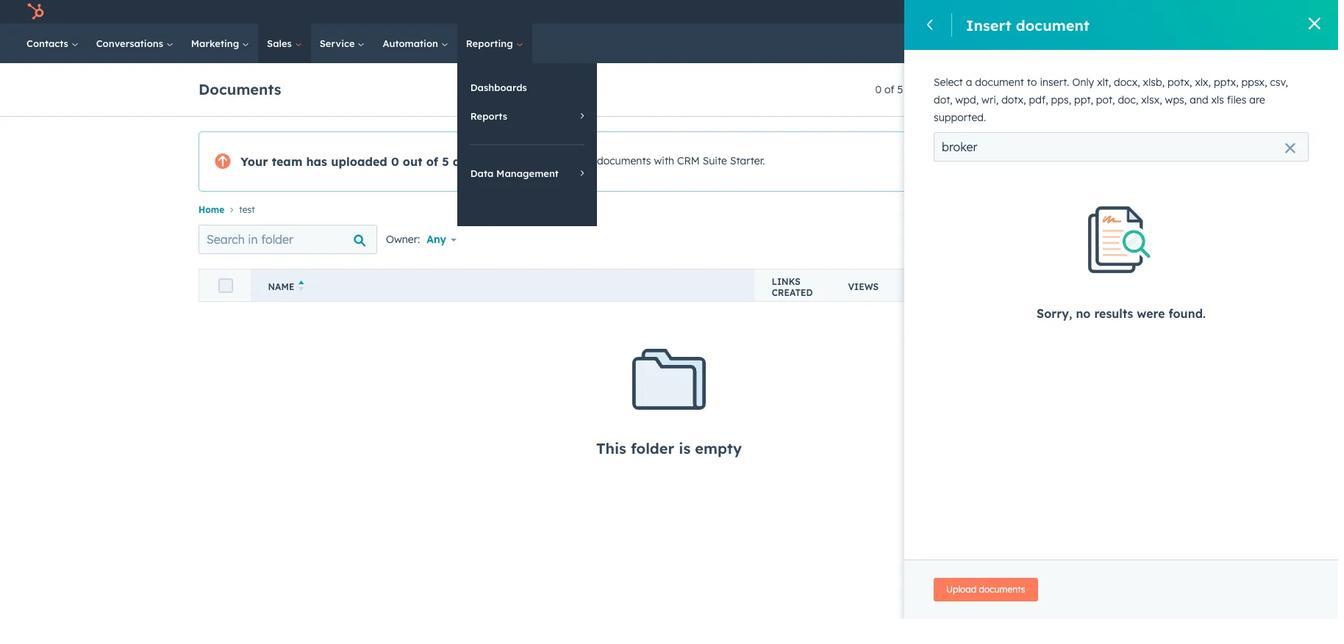 Task type: describe. For each thing, give the bounding box(es) containing it.
upgrade image
[[972, 7, 985, 20]]

unlock more documents with crm suite starter.
[[533, 155, 765, 168]]

1 vertical spatial 0
[[391, 154, 399, 169]]

owner:
[[386, 233, 420, 247]]

only
[[1073, 76, 1094, 89]]

0 horizontal spatial created
[[772, 287, 813, 298]]

help image
[[1111, 7, 1125, 20]]

5 inside documents banner
[[897, 83, 903, 96]]

home
[[199, 205, 225, 216]]

service link
[[311, 24, 374, 63]]

created inside documents banner
[[906, 83, 943, 96]]

dotx,
[[1002, 93, 1026, 107]]

name button
[[250, 270, 754, 302]]

pdf,
[[1029, 93, 1048, 107]]

documents inside button
[[979, 585, 1026, 596]]

management
[[496, 168, 559, 179]]

pot,
[[1096, 93, 1115, 107]]

suite
[[703, 155, 727, 168]]

no
[[1076, 306, 1091, 321]]

notifications image
[[1161, 7, 1174, 20]]

files inside only xlt, docx, xlsb, potx, xlx, pptx, ppsx, csv, dot, wpd, wri, dotx, pdf, pps, ppt, pot, doc, xlsx, wps, and xls files are supported.
[[1227, 93, 1247, 107]]

settings link
[[1134, 4, 1152, 19]]

help button
[[1106, 0, 1131, 24]]

cancel
[[1035, 581, 1070, 594]]

ascending sort. press to sort descending. image
[[299, 281, 304, 291]]

links
[[772, 276, 801, 287]]

be
[[1215, 124, 1227, 137]]

upgrade link
[[1043, 147, 1124, 176]]

0 vertical spatial documents
[[597, 155, 651, 168]]

dropbox
[[1066, 304, 1113, 318]]

upload document inside upload document button
[[1053, 84, 1127, 95]]

search button
[[1300, 31, 1325, 56]]

temporary
[[1157, 110, 1208, 123]]

private,
[[1117, 110, 1154, 123]]

upload documents button
[[934, 579, 1038, 602]]

2
[[1292, 6, 1297, 18]]

more
[[569, 155, 594, 168]]

if
[[1234, 110, 1240, 123]]

apoptosis
[[1208, 6, 1253, 18]]

ppsx,
[[1242, 76, 1268, 89]]

wps,
[[1165, 93, 1187, 107]]

documents
[[199, 80, 281, 98]]

uploaded
[[331, 154, 387, 169]]

Your computer checkbox
[[1017, 201, 1309, 241]]

view
[[1173, 74, 1201, 89]]

found.
[[1169, 306, 1206, 321]]

are
[[1250, 93, 1265, 107]]

new
[[974, 84, 992, 95]]

link
[[1122, 74, 1144, 89]]

and
[[1190, 93, 1209, 107]]

sales
[[267, 38, 295, 49]]

new folder
[[974, 84, 1019, 95]]

1 vertical spatial can
[[1053, 110, 1071, 123]]

empty
[[695, 440, 742, 458]]

reports link
[[457, 102, 597, 130]]

tool,
[[1123, 124, 1144, 137]]

of inside documents banner
[[885, 83, 895, 96]]

select
[[934, 76, 963, 89]]

menu containing apoptosis studios 2
[[961, 0, 1321, 24]]

test
[[239, 205, 255, 216]]

document.
[[1032, 89, 1095, 104]]

potx,
[[1168, 76, 1192, 89]]

pps,
[[1051, 93, 1072, 107]]

contacts link
[[18, 24, 87, 63]]

apoptosis studios 2 button
[[1183, 0, 1319, 24]]

Existing file in HubSpot checkbox
[[1017, 247, 1309, 287]]

cancel button
[[1017, 573, 1088, 602]]

your for your team has uploaded 0 out of 5 documents.
[[240, 154, 268, 169]]

unlock
[[533, 155, 566, 168]]

links created
[[772, 276, 813, 298]]

new folder button
[[961, 78, 1031, 101]]

you
[[1032, 110, 1051, 123]]

Search HubSpot search field
[[1132, 31, 1312, 56]]

sales link
[[258, 24, 311, 63]]

files inside anyone with a link can view this document. you can create a private, temporary url if you upload to the files tool, but you won't be able to track it.
[[1100, 124, 1120, 137]]

only xlt, docx, xlsb, potx, xlx, pptx, ppsx, csv, dot, wpd, wri, dotx, pdf, pps, ppt, pot, doc, xlsx, wps, and xls files are supported.
[[934, 76, 1288, 124]]

hubspot
[[1146, 258, 1195, 273]]

reports
[[470, 110, 507, 122]]

reporting link
[[457, 24, 532, 63]]

notifications button
[[1155, 0, 1180, 24]]

xls
[[1212, 93, 1224, 107]]

documents banner
[[199, 74, 1140, 101]]

upload
[[1032, 124, 1066, 137]]

hubspot image
[[26, 3, 44, 21]]

automation link
[[374, 24, 457, 63]]

reporting menu
[[457, 63, 597, 226]]

ppt,
[[1074, 93, 1093, 107]]

0 horizontal spatial of
[[426, 154, 438, 169]]

team
[[272, 154, 302, 169]]



Task type: locate. For each thing, give the bounding box(es) containing it.
0 vertical spatial search search field
[[934, 132, 1309, 162]]

upload for upload document button
[[1053, 84, 1083, 95]]

file
[[1113, 258, 1129, 273]]

existing
[[1066, 258, 1109, 273]]

calling icon button
[[1044, 2, 1069, 21]]

this
[[596, 440, 626, 458]]

xlsx,
[[1142, 93, 1162, 107]]

a
[[1110, 74, 1118, 89], [966, 76, 972, 89], [1108, 110, 1114, 123]]

1 vertical spatial of
[[426, 154, 438, 169]]

navigation containing home
[[199, 201, 1140, 219]]

but
[[1147, 124, 1163, 137]]

5 left dot,
[[897, 83, 903, 96]]

home button
[[199, 205, 225, 216]]

documents left cancel
[[979, 585, 1026, 596]]

0 vertical spatial upgrade
[[988, 7, 1029, 19]]

any button
[[426, 225, 466, 255]]

can down pps,
[[1053, 110, 1071, 123]]

go to previous screen image
[[924, 18, 938, 32]]

it.
[[1032, 138, 1041, 152]]

0 horizontal spatial documents
[[597, 155, 651, 168]]

created left views at the right top of the page
[[772, 287, 813, 298]]

1 horizontal spatial of
[[885, 83, 895, 96]]

to right the able
[[1254, 124, 1264, 137]]

marketplaces button
[[1072, 0, 1103, 24]]

close image
[[1309, 18, 1321, 29], [1309, 18, 1321, 29]]

upload document
[[1017, 16, 1148, 34], [1053, 84, 1127, 95]]

reporting
[[466, 38, 516, 49]]

1 horizontal spatial 5
[[897, 83, 903, 96]]

0 horizontal spatial 0
[[391, 154, 399, 169]]

0 left out
[[391, 154, 399, 169]]

documents.
[[453, 154, 522, 169]]

0 vertical spatial upload document
[[1017, 16, 1148, 34]]

2 horizontal spatial to
[[1254, 124, 1264, 137]]

0 horizontal spatial upgrade
[[988, 7, 1029, 19]]

any
[[427, 233, 446, 247]]

hubspot link
[[18, 3, 55, 21]]

1 horizontal spatial 0
[[876, 83, 882, 96]]

this
[[1204, 74, 1226, 89]]

dashboards link
[[457, 74, 597, 101]]

menu
[[961, 0, 1321, 24]]

1 horizontal spatial can
[[1148, 74, 1169, 89]]

document
[[1016, 16, 1090, 34], [1075, 16, 1148, 34], [975, 76, 1024, 89], [1085, 84, 1127, 95]]

1 horizontal spatial search search field
[[934, 132, 1309, 162]]

1 vertical spatial created
[[772, 287, 813, 298]]

None checkbox
[[1017, 338, 1309, 378]]

1 vertical spatial your
[[1066, 212, 1091, 227]]

starter.
[[730, 155, 765, 168]]

folder for this
[[631, 440, 674, 458]]

folder
[[995, 84, 1019, 95], [631, 440, 674, 458]]

0 horizontal spatial you
[[1166, 124, 1184, 137]]

0 horizontal spatial 5
[[442, 154, 449, 169]]

your computer
[[1066, 212, 1147, 227]]

0 vertical spatial your
[[240, 154, 268, 169]]

files up if
[[1227, 93, 1247, 107]]

your
[[240, 154, 268, 169], [1066, 212, 1091, 227]]

a down the pot,
[[1108, 110, 1114, 123]]

0 vertical spatial created
[[906, 83, 943, 96]]

Dropbox checkbox
[[1017, 293, 1309, 332]]

created left wpd,
[[906, 83, 943, 96]]

1 vertical spatial folder
[[631, 440, 674, 458]]

dot,
[[934, 93, 953, 107]]

0 inside documents banner
[[876, 83, 882, 96]]

of
[[885, 83, 895, 96], [426, 154, 438, 169]]

you down temporary
[[1166, 124, 1184, 137]]

you
[[1243, 110, 1261, 123], [1166, 124, 1184, 137]]

with left crm
[[654, 155, 674, 168]]

of right out
[[426, 154, 438, 169]]

pptx,
[[1214, 76, 1239, 89]]

the
[[1082, 124, 1097, 137]]

your left computer
[[1066, 212, 1091, 227]]

0 horizontal spatial search search field
[[199, 225, 377, 255]]

views
[[848, 282, 879, 293]]

insert.
[[1040, 76, 1070, 89]]

0 vertical spatial 5
[[897, 83, 903, 96]]

search image
[[1308, 38, 1318, 49]]

marketing
[[191, 38, 242, 49]]

wri,
[[982, 93, 999, 107]]

folder for new
[[995, 84, 1019, 95]]

studios
[[1256, 6, 1289, 18]]

0 vertical spatial folder
[[995, 84, 1019, 95]]

tara schultz image
[[1192, 5, 1205, 18]]

0 horizontal spatial files
[[1100, 124, 1120, 137]]

0 vertical spatial upload
[[1017, 16, 1070, 34]]

1 vertical spatial search search field
[[199, 225, 377, 255]]

service
[[320, 38, 358, 49]]

you right if
[[1243, 110, 1261, 123]]

1 horizontal spatial folder
[[995, 84, 1019, 95]]

crm
[[677, 155, 700, 168]]

0 vertical spatial 0
[[876, 83, 882, 96]]

create
[[1074, 110, 1105, 123]]

select a document to insert.
[[934, 76, 1070, 89]]

1 vertical spatial 5
[[442, 154, 449, 169]]

1 vertical spatial upload document
[[1053, 84, 1127, 95]]

calling icon image
[[1050, 6, 1063, 19]]

insert
[[966, 16, 1012, 34]]

Search search field
[[934, 132, 1309, 162], [199, 225, 377, 255]]

marketplaces image
[[1081, 7, 1094, 20]]

upload document button
[[1040, 78, 1140, 101]]

document inside upload document button
[[1085, 84, 1127, 95]]

has
[[306, 154, 327, 169]]

1 vertical spatial with
[[654, 155, 674, 168]]

upload inside button
[[1053, 84, 1083, 95]]

0 vertical spatial you
[[1243, 110, 1261, 123]]

0 horizontal spatial to
[[1027, 76, 1037, 89]]

were
[[1137, 306, 1165, 321]]

5 right out
[[442, 154, 449, 169]]

a left new
[[966, 76, 972, 89]]

0 left dot,
[[876, 83, 882, 96]]

track
[[1267, 124, 1292, 137]]

1 horizontal spatial your
[[1066, 212, 1091, 227]]

is
[[679, 440, 691, 458]]

1 horizontal spatial upgrade
[[1062, 155, 1106, 168]]

files right "the"
[[1100, 124, 1120, 137]]

of left dot,
[[885, 83, 895, 96]]

0 horizontal spatial your
[[240, 154, 268, 169]]

xlsb,
[[1143, 76, 1165, 89]]

created
[[906, 83, 943, 96], [772, 287, 813, 298]]

0 vertical spatial files
[[1227, 93, 1247, 107]]

docx,
[[1114, 76, 1140, 89]]

upgrade down "the"
[[1062, 155, 1106, 168]]

1 vertical spatial upgrade
[[1062, 155, 1106, 168]]

1 horizontal spatial you
[[1243, 110, 1261, 123]]

0 vertical spatial can
[[1148, 74, 1169, 89]]

1 horizontal spatial with
[[1081, 74, 1107, 89]]

ascending sort. press to sort descending. element
[[299, 281, 304, 294]]

able
[[1230, 124, 1251, 137]]

results
[[1095, 306, 1133, 321]]

data
[[470, 168, 494, 179]]

1 vertical spatial documents
[[979, 585, 1026, 596]]

upload for upload documents button
[[946, 585, 977, 596]]

won't
[[1186, 124, 1212, 137]]

a left "link"
[[1110, 74, 1118, 89]]

upgrade right upgrade image
[[988, 7, 1029, 19]]

can
[[1148, 74, 1169, 89], [1053, 110, 1071, 123]]

clear input image
[[1285, 143, 1296, 155]]

menu item
[[1039, 0, 1042, 24]]

conversations link
[[87, 24, 182, 63]]

insert document
[[966, 16, 1090, 34]]

out
[[403, 154, 423, 169]]

can up xlsx,
[[1148, 74, 1169, 89]]

0 vertical spatial of
[[885, 83, 895, 96]]

folder inside button
[[995, 84, 1019, 95]]

xlx,
[[1195, 76, 1211, 89]]

upload inside button
[[946, 585, 977, 596]]

0 vertical spatial with
[[1081, 74, 1107, 89]]

supported.
[[934, 111, 986, 124]]

to up pdf,
[[1027, 76, 1037, 89]]

documents
[[597, 155, 651, 168], [979, 585, 1026, 596]]

your left 'team' in the top left of the page
[[240, 154, 268, 169]]

your inside checkbox
[[1066, 212, 1091, 227]]

to left "the"
[[1069, 124, 1079, 137]]

automation
[[383, 38, 441, 49]]

upload
[[1017, 16, 1070, 34], [1053, 84, 1083, 95], [946, 585, 977, 596]]

with inside anyone with a link can view this document. you can create a private, temporary url if you upload to the files tool, but you won't be able to track it.
[[1081, 74, 1107, 89]]

search search field up name
[[199, 225, 377, 255]]

0 horizontal spatial folder
[[631, 440, 674, 458]]

1 horizontal spatial files
[[1227, 93, 1247, 107]]

to
[[1027, 76, 1037, 89], [1069, 124, 1079, 137], [1254, 124, 1264, 137]]

sorry,
[[1037, 306, 1073, 321]]

wpd,
[[956, 93, 979, 107]]

your for your computer
[[1066, 212, 1091, 227]]

anyone
[[1032, 74, 1077, 89]]

1 horizontal spatial to
[[1069, 124, 1079, 137]]

0 horizontal spatial with
[[654, 155, 674, 168]]

2 vertical spatial upload
[[946, 585, 977, 596]]

name
[[268, 282, 294, 293]]

settings image
[[1136, 6, 1149, 19]]

url
[[1211, 110, 1231, 123]]

1 vertical spatial files
[[1100, 124, 1120, 137]]

1 vertical spatial you
[[1166, 124, 1184, 137]]

1 horizontal spatial documents
[[979, 585, 1026, 596]]

navigation
[[199, 201, 1140, 219]]

1 vertical spatial upload
[[1053, 84, 1083, 95]]

documents right the more
[[597, 155, 651, 168]]

upgrade
[[988, 7, 1029, 19], [1062, 155, 1106, 168]]

in
[[1132, 258, 1142, 273]]

xlt,
[[1097, 76, 1111, 89]]

with up the ppt,
[[1081, 74, 1107, 89]]

your team has uploaded 0 out of 5 documents.
[[240, 154, 522, 169]]

0 horizontal spatial can
[[1053, 110, 1071, 123]]

search search field down the private, on the top right of page
[[934, 132, 1309, 162]]

None checkbox
[[1017, 384, 1309, 423]]

contacts
[[26, 38, 71, 49]]

data management
[[470, 168, 559, 179]]

1 horizontal spatial created
[[906, 83, 943, 96]]

existing file in hubspot
[[1066, 258, 1195, 273]]

conversations
[[96, 38, 166, 49]]



Task type: vqa. For each thing, say whether or not it's contained in the screenshot.
If
yes



